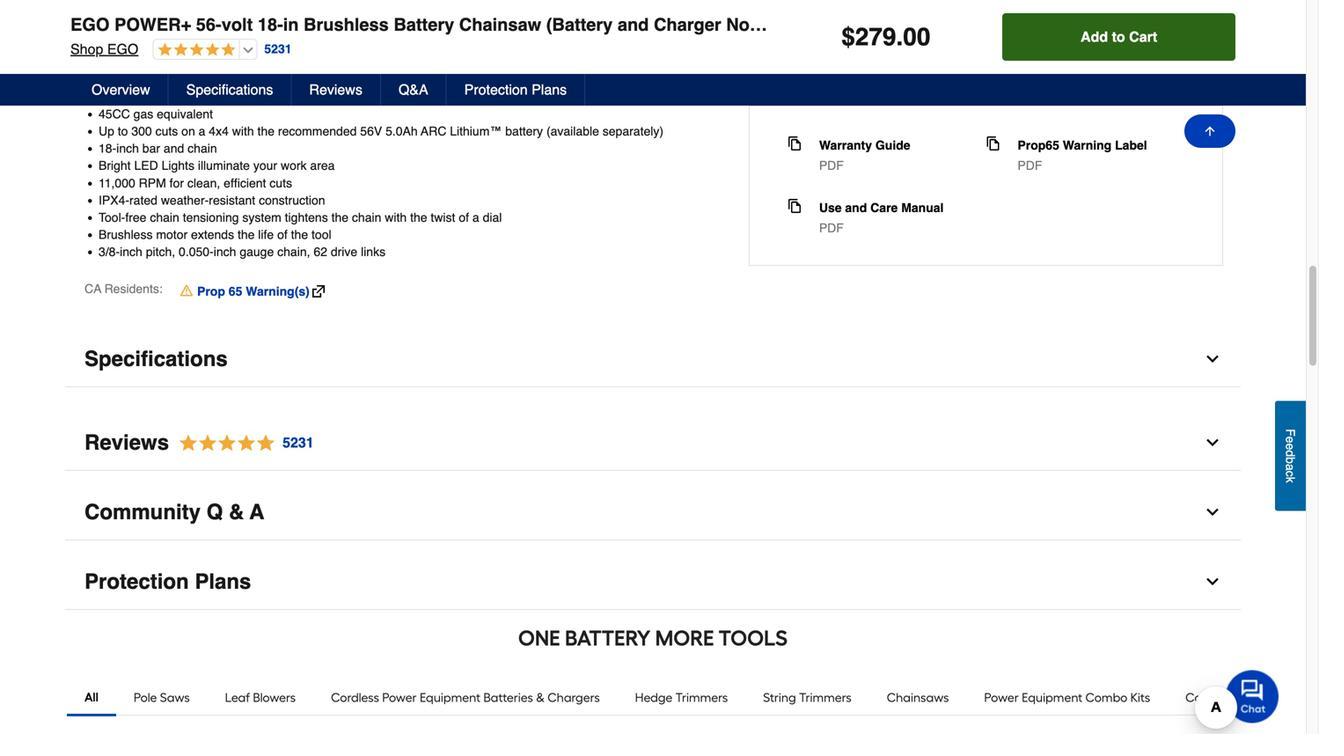 Task type: vqa. For each thing, say whether or not it's contained in the screenshot.
Up on the left
yes



Task type: locate. For each thing, give the bounding box(es) containing it.
e up d
[[1284, 436, 1298, 443]]

0 horizontal spatial to
[[118, 124, 128, 138]]

to inside 45cc gas equivalent up to 300 cuts on a 4x4 with the recommended 56v 5.0ah arc lithium™ battery (available separately) 18-inch bar and chain bright led lights illuminate your work area 11,000 rpm for clean, efficient cuts ipx4-rated weather-resistant construction tool-free chain tensioning system tightens the chain with the twist of a dial brushless motor extends the life of the tool 3/8-inch pitch, 0.050-inch gauge chain, 62 drive links
[[118, 124, 128, 138]]

1 document image from the top
[[788, 136, 802, 150]]

trimmers for string trimmers
[[799, 690, 852, 705]]

4x4
[[209, 124, 229, 138]]

1 vertical spatial of
[[277, 228, 288, 242]]

ego power+ 56-volt 18-in brushless battery chainsaw (battery and charger not included)
[[70, 15, 839, 35]]

chevron down image
[[1204, 350, 1222, 368], [1204, 434, 1222, 452], [1204, 573, 1222, 591]]

1 horizontal spatial &
[[536, 690, 545, 705]]

tools
[[719, 626, 788, 651]]

plans down q
[[195, 570, 251, 594]]

community q & a button
[[65, 485, 1241, 541]]

lithium™
[[450, 124, 502, 138]]

shop ego
[[70, 41, 139, 57]]

0 vertical spatial plans
[[532, 81, 567, 98]]

b
[[1284, 457, 1298, 464]]

18- inside 45cc gas equivalent up to 300 cuts on a 4x4 with the recommended 56v 5.0ah arc lithium™ battery (available separately) 18-inch bar and chain bright led lights illuminate your work area 11,000 rpm for clean, efficient cuts ipx4-rated weather-resistant construction tool-free chain tensioning system tightens the chain with the twist of a dial brushless motor extends the life of the tool 3/8-inch pitch, 0.050-inch gauge chain, 62 drive links
[[99, 141, 116, 155]]

a left "dial"
[[473, 210, 479, 224]]

2 equipment from the left
[[1022, 690, 1083, 705]]

0 vertical spatial protection
[[464, 81, 528, 98]]

0.050-
[[179, 245, 214, 259]]

power
[[382, 690, 417, 705], [984, 690, 1019, 705]]

1 vertical spatial battery
[[565, 626, 651, 651]]

the up your
[[257, 124, 275, 138]]

0 vertical spatial ego
[[70, 15, 110, 35]]

battery
[[505, 124, 543, 138]]

a
[[250, 500, 264, 524]]

0 horizontal spatial brushless
[[99, 228, 153, 242]]

with right 4x4
[[232, 124, 254, 138]]

in
[[283, 15, 299, 35]]

1 power from the left
[[382, 690, 417, 705]]

1 horizontal spatial equipment
[[1022, 690, 1083, 705]]

pdf down use
[[819, 221, 844, 235]]

0 horizontal spatial 18-
[[99, 141, 116, 155]]

0 horizontal spatial plans
[[195, 570, 251, 594]]

2 power from the left
[[984, 690, 1019, 705]]

residents:
[[104, 282, 163, 296]]

and right (battery
[[618, 15, 649, 35]]

care
[[871, 201, 898, 215]]

protection plans down community q & a
[[84, 570, 251, 594]]

protection plans button up one battery more tools
[[65, 555, 1241, 610]]

trimmers right string
[[799, 690, 852, 705]]

chevron down image
[[1204, 504, 1222, 521]]

1 horizontal spatial reviews
[[309, 81, 362, 98]]

f e e d b a c k button
[[1275, 401, 1306, 511]]

1 vertical spatial 4.7 stars image
[[169, 431, 315, 455]]

chain,
[[277, 245, 310, 259]]

specifications button
[[169, 74, 292, 106], [65, 332, 1241, 387]]

warning
[[1063, 138, 1112, 152]]

protection plans
[[464, 81, 567, 98], [84, 570, 251, 594]]

cordless electric push la button
[[1168, 681, 1319, 716]]

2 cordless from the left
[[1186, 690, 1234, 705]]

0 vertical spatial brushless
[[304, 15, 389, 35]]

0 horizontal spatial equipment
[[420, 690, 481, 705]]

and inside the use and care manual pdf
[[845, 201, 867, 215]]

0 horizontal spatial with
[[232, 124, 254, 138]]

chainsaws
[[887, 690, 949, 705]]

0 horizontal spatial a
[[199, 124, 205, 138]]

pole
[[134, 690, 157, 705]]

to
[[1112, 29, 1125, 45], [118, 124, 128, 138]]

0 vertical spatial &
[[229, 500, 244, 524]]

plans for the bottom protection plans 'button'
[[195, 570, 251, 594]]

document image left warranty
[[788, 136, 802, 150]]

ego right shop
[[107, 41, 139, 57]]

equipment
[[420, 690, 481, 705], [1022, 690, 1083, 705]]

1 horizontal spatial cordless
[[1186, 690, 1234, 705]]

hedge
[[635, 690, 673, 705]]

2 horizontal spatial a
[[1284, 464, 1298, 470]]

power inside button
[[984, 690, 1019, 705]]

1 vertical spatial brushless
[[99, 228, 153, 242]]

protection plans button up battery at the left
[[447, 74, 585, 106]]

cordless
[[331, 690, 379, 705], [1186, 690, 1234, 705]]

1 vertical spatial specifications button
[[65, 332, 1241, 387]]

specifications
[[186, 81, 273, 98], [84, 347, 228, 371]]

.
[[896, 23, 903, 51]]

chain
[[188, 141, 217, 155], [150, 210, 179, 224], [352, 210, 381, 224]]

18- right volt
[[258, 15, 283, 35]]

brushless right in
[[304, 15, 389, 35]]

push
[[1280, 690, 1308, 705]]

1 horizontal spatial 18-
[[258, 15, 283, 35]]

1 horizontal spatial of
[[459, 210, 469, 224]]

brushless down free
[[99, 228, 153, 242]]

&
[[229, 500, 244, 524], [536, 690, 545, 705]]

protection plans up battery at the left
[[464, 81, 567, 98]]

and
[[618, 15, 649, 35], [164, 141, 184, 155], [845, 201, 867, 215]]

plans up the (available
[[532, 81, 567, 98]]

1 vertical spatial and
[[164, 141, 184, 155]]

1 horizontal spatial protection
[[464, 81, 528, 98]]

battery up chargers
[[565, 626, 651, 651]]

56-
[[196, 15, 222, 35]]

brushless
[[304, 15, 389, 35], [99, 228, 153, 242]]

inch down extends
[[214, 245, 236, 259]]

one battery more tools
[[518, 626, 788, 651]]

all
[[84, 690, 98, 705]]

clean,
[[187, 176, 220, 190]]

to right add
[[1112, 29, 1125, 45]]

a right on at left
[[199, 124, 205, 138]]

65
[[229, 284, 242, 299]]

0 horizontal spatial and
[[164, 141, 184, 155]]

and right use
[[845, 201, 867, 215]]

& right the batteries
[[536, 690, 545, 705]]

all button
[[67, 681, 116, 716]]

q&a
[[399, 81, 428, 98]]

protection plans for the bottom protection plans 'button'
[[84, 570, 251, 594]]

cordless inside button
[[1186, 690, 1234, 705]]

1 horizontal spatial a
[[473, 210, 479, 224]]

protection down community
[[84, 570, 189, 594]]

1 vertical spatial chevron down image
[[1204, 434, 1222, 452]]

trimmers right hedge
[[676, 690, 728, 705]]

1 horizontal spatial trimmers
[[799, 690, 852, 705]]

1 vertical spatial plans
[[195, 570, 251, 594]]

chain down on at left
[[188, 141, 217, 155]]

equipment left combo
[[1022, 690, 1083, 705]]

pdf inside warranty guide pdf
[[819, 158, 844, 172]]

chainsaw
[[459, 15, 541, 35]]

tool-
[[99, 210, 125, 224]]

reviews up community
[[84, 431, 169, 455]]

3 chevron down image from the top
[[1204, 573, 1222, 591]]

and up lights
[[164, 141, 184, 155]]

chevron down image inside protection plans 'button'
[[1204, 573, 1222, 591]]

1 vertical spatial ego
[[107, 41, 139, 57]]

0 vertical spatial chevron down image
[[1204, 350, 1222, 368]]

1 horizontal spatial power
[[984, 690, 1019, 705]]

prop65 warning label link
[[1018, 136, 1147, 154]]

1 vertical spatial protection
[[84, 570, 189, 594]]

2 document image from the top
[[788, 199, 802, 213]]

(available
[[547, 124, 599, 138]]

overview
[[92, 81, 150, 98]]

to right up
[[118, 124, 128, 138]]

community
[[84, 500, 201, 524]]

with up links
[[385, 210, 407, 224]]

& left a
[[229, 500, 244, 524]]

18- down up
[[99, 141, 116, 155]]

11,000
[[99, 176, 135, 190]]

0 vertical spatial of
[[459, 210, 469, 224]]

battery up q&a
[[394, 15, 454, 35]]

0 horizontal spatial cordless
[[331, 690, 379, 705]]

cuts left on at left
[[155, 124, 178, 138]]

0 vertical spatial a
[[199, 124, 205, 138]]

trimmers inside string trimmers button
[[799, 690, 852, 705]]

cordless inside button
[[331, 690, 379, 705]]

string trimmers
[[763, 690, 852, 705]]

0 vertical spatial cuts
[[155, 124, 178, 138]]

protection for the topmost protection plans 'button'
[[464, 81, 528, 98]]

2 vertical spatial and
[[845, 201, 867, 215]]

0 vertical spatial specifications
[[186, 81, 273, 98]]

protection
[[464, 81, 528, 98], [84, 570, 189, 594]]

e up the b
[[1284, 443, 1298, 450]]

combo
[[1086, 690, 1128, 705]]

use
[[819, 201, 842, 215]]

1 vertical spatial 5231
[[283, 435, 314, 451]]

recommended
[[278, 124, 357, 138]]

2 vertical spatial a
[[1284, 464, 1298, 470]]

leaf blowers
[[225, 690, 296, 705]]

document image for use
[[788, 199, 802, 213]]

0 horizontal spatial &
[[229, 500, 244, 524]]

1 trimmers from the left
[[676, 690, 728, 705]]

cordless electric push la
[[1186, 690, 1319, 705]]

4.7 stars image down "56-"
[[153, 42, 235, 59]]

1 chevron down image from the top
[[1204, 350, 1222, 368]]

1 equipment from the left
[[420, 690, 481, 705]]

45cc
[[99, 107, 130, 121]]

illuminate
[[198, 159, 250, 173]]

1 cordless from the left
[[331, 690, 379, 705]]

2 horizontal spatial and
[[845, 201, 867, 215]]

cordless left electric
[[1186, 690, 1234, 705]]

prop 65 warning(s)
[[197, 284, 310, 299]]

1 vertical spatial protection plans
[[84, 570, 251, 594]]

document image left use
[[788, 199, 802, 213]]

document image
[[788, 136, 802, 150], [788, 199, 802, 213]]

1 vertical spatial 18-
[[99, 141, 116, 155]]

free
[[125, 210, 147, 224]]

specifications for bottom specifications button
[[84, 347, 228, 371]]

1 horizontal spatial brushless
[[304, 15, 389, 35]]

chain up links
[[352, 210, 381, 224]]

protection up lithium™
[[464, 81, 528, 98]]

warranty
[[819, 138, 872, 152]]

0 vertical spatial to
[[1112, 29, 1125, 45]]

pole saws button
[[116, 681, 207, 716]]

cuts up construction
[[270, 176, 292, 190]]

the left twist
[[410, 210, 427, 224]]

0 vertical spatial with
[[232, 124, 254, 138]]

1 horizontal spatial to
[[1112, 29, 1125, 45]]

of right twist
[[459, 210, 469, 224]]

0 horizontal spatial cuts
[[155, 124, 178, 138]]

0 horizontal spatial trimmers
[[676, 690, 728, 705]]

0 vertical spatial document image
[[788, 136, 802, 150]]

chevron down image for specifications
[[1204, 350, 1222, 368]]

4.7 stars image up a
[[169, 431, 315, 455]]

0 horizontal spatial chain
[[150, 210, 179, 224]]

cart
[[1129, 29, 1157, 45]]

2 vertical spatial chevron down image
[[1204, 573, 1222, 591]]

bright
[[99, 159, 131, 173]]

1 horizontal spatial protection plans
[[464, 81, 567, 98]]

specifications down residents:
[[84, 347, 228, 371]]

1 horizontal spatial with
[[385, 210, 407, 224]]

protection for the bottom protection plans 'button'
[[84, 570, 189, 594]]

ipx4-
[[99, 193, 129, 207]]

plans
[[532, 81, 567, 98], [195, 570, 251, 594]]

inch up bright
[[116, 141, 139, 155]]

0 horizontal spatial protection plans
[[84, 570, 251, 594]]

of right life
[[277, 228, 288, 242]]

3/8-
[[99, 245, 120, 259]]

equipment left the batteries
[[420, 690, 481, 705]]

document image
[[986, 136, 1000, 150]]

0 horizontal spatial protection
[[84, 570, 189, 594]]

specifications up 4x4
[[186, 81, 273, 98]]

pdf down warranty
[[819, 158, 844, 172]]

1 vertical spatial a
[[473, 210, 479, 224]]

pdf
[[819, 158, 844, 172], [1018, 158, 1042, 172], [819, 221, 844, 235]]

1 horizontal spatial plans
[[532, 81, 567, 98]]

1 vertical spatial to
[[118, 124, 128, 138]]

weather-
[[161, 193, 209, 207]]

2 chevron down image from the top
[[1204, 434, 1222, 452]]

0 vertical spatial and
[[618, 15, 649, 35]]

trimmers inside hedge trimmers button
[[676, 690, 728, 705]]

chain up motor
[[150, 210, 179, 224]]

reviews up the recommended
[[309, 81, 362, 98]]

1 horizontal spatial cuts
[[270, 176, 292, 190]]

0 vertical spatial protection plans button
[[447, 74, 585, 106]]

chevron down image for reviews
[[1204, 434, 1222, 452]]

to inside button
[[1112, 29, 1125, 45]]

community q & a
[[84, 500, 264, 524]]

1 vertical spatial document image
[[788, 199, 802, 213]]

rpm
[[139, 176, 166, 190]]

pdf down prop65
[[1018, 158, 1042, 172]]

0 vertical spatial battery
[[394, 15, 454, 35]]

guide
[[876, 138, 911, 152]]

add to cart button
[[1003, 13, 1236, 61]]

4.7 stars image
[[153, 42, 235, 59], [169, 431, 315, 455]]

0 vertical spatial reviews
[[309, 81, 362, 98]]

0 horizontal spatial of
[[277, 228, 288, 242]]

2 trimmers from the left
[[799, 690, 852, 705]]

equipment inside button
[[420, 690, 481, 705]]

1 vertical spatial &
[[536, 690, 545, 705]]

reviews inside "button"
[[309, 81, 362, 98]]

cordless right blowers
[[331, 690, 379, 705]]

ego up shop
[[70, 15, 110, 35]]

gauge
[[240, 245, 274, 259]]

0 vertical spatial protection plans
[[464, 81, 567, 98]]

inch
[[116, 141, 139, 155], [120, 245, 142, 259], [214, 245, 236, 259]]

a up k
[[1284, 464, 1298, 470]]

1 vertical spatial specifications
[[84, 347, 228, 371]]

1 vertical spatial reviews
[[84, 431, 169, 455]]

trimmers
[[676, 690, 728, 705], [799, 690, 852, 705]]

0 horizontal spatial power
[[382, 690, 417, 705]]

4.7 stars image containing 5231
[[169, 431, 315, 455]]



Task type: describe. For each thing, give the bounding box(es) containing it.
plans for the topmost protection plans 'button'
[[532, 81, 567, 98]]

brushless inside 45cc gas equivalent up to 300 cuts on a 4x4 with the recommended 56v 5.0ah arc lithium™ battery (available separately) 18-inch bar and chain bright led lights illuminate your work area 11,000 rpm for clean, efficient cuts ipx4-rated weather-resistant construction tool-free chain tensioning system tightens the chain with the twist of a dial brushless motor extends the life of the tool 3/8-inch pitch, 0.050-inch gauge chain, 62 drive links
[[99, 228, 153, 242]]

system
[[242, 210, 281, 224]]

protection plans for the topmost protection plans 'button'
[[464, 81, 567, 98]]

drive
[[331, 245, 358, 259]]

q
[[207, 500, 223, 524]]

c
[[1284, 470, 1298, 477]]

warning image
[[180, 284, 193, 298]]

279
[[855, 23, 896, 51]]

f
[[1284, 429, 1298, 436]]

use and care manual link
[[819, 199, 944, 216]]

bar
[[142, 141, 160, 155]]

0 vertical spatial 4.7 stars image
[[153, 42, 235, 59]]

volt
[[222, 15, 253, 35]]

prop 65 warning(s) link
[[180, 283, 325, 300]]

gas
[[133, 107, 153, 121]]

1 vertical spatial with
[[385, 210, 407, 224]]

cordless power equipment batteries & chargers button
[[313, 681, 618, 716]]

1 horizontal spatial and
[[618, 15, 649, 35]]

inch left pitch,
[[120, 245, 142, 259]]

string
[[763, 690, 796, 705]]

included)
[[760, 15, 839, 35]]

00
[[903, 23, 931, 51]]

arc
[[421, 124, 447, 138]]

specifications for the topmost specifications button
[[186, 81, 273, 98]]

string trimmers button
[[746, 681, 869, 716]]

5231 inside 4.7 stars image
[[283, 435, 314, 451]]

add
[[1081, 29, 1108, 45]]

reviews button
[[292, 74, 381, 106]]

construction
[[259, 193, 325, 207]]

life
[[258, 228, 274, 242]]

0 horizontal spatial reviews
[[84, 431, 169, 455]]

leaf blowers button
[[207, 681, 313, 716]]

0 horizontal spatial battery
[[394, 15, 454, 35]]

la
[[1310, 690, 1319, 705]]

tool
[[312, 228, 331, 242]]

add to cart
[[1081, 29, 1157, 45]]

rated
[[129, 193, 157, 207]]

motor
[[156, 228, 188, 242]]

power inside button
[[382, 690, 417, 705]]

cordless power equipment batteries & chargers
[[331, 690, 600, 705]]

resistant
[[209, 193, 255, 207]]

chat invite button image
[[1226, 669, 1280, 723]]

hedge trimmers
[[635, 690, 728, 705]]

saws
[[160, 690, 190, 705]]

document image for warranty
[[788, 136, 802, 150]]

hedge trimmers button
[[618, 681, 746, 716]]

electric
[[1237, 690, 1277, 705]]

arrow up image
[[1203, 124, 1217, 138]]

$
[[842, 23, 855, 51]]

tightens
[[285, 210, 328, 224]]

power equipment combo kits
[[984, 690, 1150, 705]]

pole saws
[[134, 690, 190, 705]]

efficient
[[224, 176, 266, 190]]

300
[[131, 124, 152, 138]]

pdf inside prop65 warning label pdf
[[1018, 158, 1042, 172]]

extends
[[191, 228, 234, 242]]

d
[[1284, 450, 1298, 457]]

more
[[655, 626, 714, 651]]

0 vertical spatial 5231
[[264, 42, 292, 56]]

the up chain,
[[291, 228, 308, 242]]

1 horizontal spatial chain
[[188, 141, 217, 155]]

2 e from the top
[[1284, 443, 1298, 450]]

link icon image
[[312, 285, 325, 298]]

label
[[1115, 138, 1147, 152]]

blowers
[[253, 690, 296, 705]]

(battery
[[546, 15, 613, 35]]

the left life
[[238, 228, 255, 242]]

chargers
[[548, 690, 600, 705]]

led
[[134, 159, 158, 173]]

1 vertical spatial protection plans button
[[65, 555, 1241, 610]]

leaf
[[225, 690, 250, 705]]

0 vertical spatial specifications button
[[169, 74, 292, 106]]

lights
[[162, 159, 194, 173]]

1 horizontal spatial battery
[[565, 626, 651, 651]]

cordless for cordless power equipment batteries & chargers
[[331, 690, 379, 705]]

charger
[[654, 15, 721, 35]]

links
[[361, 245, 386, 259]]

trimmers for hedge trimmers
[[676, 690, 728, 705]]

prop65
[[1018, 138, 1060, 152]]

not
[[726, 15, 756, 35]]

$ 279 . 00
[[842, 23, 931, 51]]

twist
[[431, 210, 455, 224]]

cordless for cordless electric push la
[[1186, 690, 1234, 705]]

work
[[281, 159, 307, 173]]

for
[[170, 176, 184, 190]]

power+
[[114, 15, 191, 35]]

f e e d b a c k
[[1284, 429, 1298, 483]]

1 e from the top
[[1284, 436, 1298, 443]]

and inside 45cc gas equivalent up to 300 cuts on a 4x4 with the recommended 56v 5.0ah arc lithium™ battery (available separately) 18-inch bar and chain bright led lights illuminate your work area 11,000 rpm for clean, efficient cuts ipx4-rated weather-resistant construction tool-free chain tensioning system tightens the chain with the twist of a dial brushless motor extends the life of the tool 3/8-inch pitch, 0.050-inch gauge chain, 62 drive links
[[164, 141, 184, 155]]

overview button
[[74, 74, 169, 106]]

2 horizontal spatial chain
[[352, 210, 381, 224]]

equipment inside button
[[1022, 690, 1083, 705]]

1 vertical spatial cuts
[[270, 176, 292, 190]]

prop65 warning label pdf
[[1018, 138, 1147, 172]]

5.0ah
[[386, 124, 418, 138]]

the up tool
[[331, 210, 349, 224]]

kits
[[1131, 690, 1150, 705]]

one
[[518, 626, 560, 651]]

0 vertical spatial 18-
[[258, 15, 283, 35]]

62
[[314, 245, 327, 259]]

k
[[1284, 477, 1298, 483]]

your
[[253, 159, 277, 173]]

ca residents:
[[84, 282, 163, 296]]

chevron down image for protection plans
[[1204, 573, 1222, 591]]

warranty guide link
[[819, 136, 911, 154]]

pdf inside the use and care manual pdf
[[819, 221, 844, 235]]

q&a button
[[381, 74, 447, 106]]

a inside f e e d b a c k button
[[1284, 464, 1298, 470]]

prop
[[197, 284, 225, 299]]

warning(s)
[[246, 284, 310, 299]]

use and care manual pdf
[[819, 201, 944, 235]]



